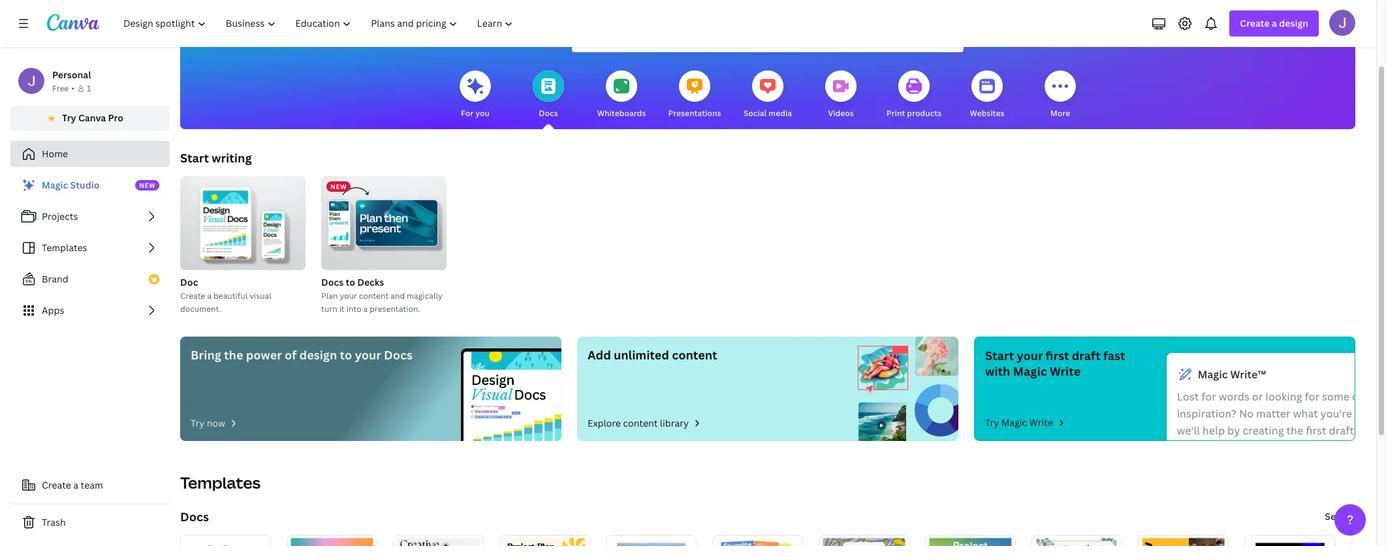 Task type: locate. For each thing, give the bounding box(es) containing it.
magic
[[42, 179, 68, 191], [1013, 364, 1047, 380], [1198, 368, 1228, 382], [1002, 417, 1028, 429]]

to left decks
[[346, 276, 355, 289]]

1 horizontal spatial try
[[191, 417, 205, 430]]

0 vertical spatial templates
[[42, 242, 87, 254]]

lost for words or looking for some creativ
[[1177, 390, 1387, 540]]

1 vertical spatial start
[[986, 348, 1014, 364]]

1 horizontal spatial content
[[623, 417, 658, 430]]

add unlimited content
[[588, 348, 718, 363]]

videos
[[828, 108, 854, 119]]

to down it
[[340, 348, 352, 363]]

decks
[[357, 276, 384, 289]]

free •
[[52, 83, 74, 94]]

start
[[180, 150, 209, 166], [986, 348, 1014, 364]]

0 vertical spatial design
[[1280, 17, 1309, 29]]

see all
[[1326, 511, 1355, 523]]

print
[[887, 108, 906, 119]]

draft
[[1072, 348, 1101, 364]]

create inside doc create a beautiful visual document.
[[180, 291, 205, 302]]

bring the power of design to your docs
[[191, 348, 413, 363]]

for left the some
[[1305, 390, 1320, 404]]

create inside button
[[42, 479, 71, 492]]

create a team button
[[10, 473, 170, 499]]

start for start writing
[[180, 150, 209, 166]]

templates down projects
[[42, 242, 87, 254]]

content inside docs to decks plan your content and magically turn it into a presentation.
[[359, 291, 389, 302]]

0 horizontal spatial design
[[300, 348, 337, 363]]

all
[[1344, 511, 1355, 523]]

2 horizontal spatial try
[[986, 417, 1000, 429]]

0 horizontal spatial content
[[359, 291, 389, 302]]

templates link
[[10, 235, 170, 261]]

a inside doc create a beautiful visual document.
[[207, 291, 212, 302]]

trash
[[42, 517, 66, 529]]

content right unlimited
[[672, 348, 718, 363]]

write left fast
[[1050, 364, 1081, 380]]

0 horizontal spatial try
[[62, 112, 76, 124]]

1 horizontal spatial templates
[[180, 472, 261, 494]]

0 vertical spatial to
[[346, 276, 355, 289]]

create
[[1241, 17, 1270, 29], [180, 291, 205, 302], [42, 479, 71, 492]]

0 vertical spatial start
[[180, 150, 209, 166]]

docs link
[[180, 509, 209, 525]]

create a design button
[[1230, 10, 1319, 37]]

for right lost
[[1202, 390, 1217, 404]]

your inside the start your first draft fast with magic write
[[1017, 348, 1044, 364]]

jacob simon image
[[1330, 10, 1356, 36]]

try left canva
[[62, 112, 76, 124]]

write
[[1050, 364, 1081, 380], [1030, 417, 1054, 429]]

Search search field
[[598, 27, 938, 52]]

try down with
[[986, 417, 1000, 429]]

magic right with
[[1013, 364, 1047, 380]]

words
[[1219, 390, 1250, 404]]

try
[[62, 112, 76, 124], [986, 417, 1000, 429], [191, 417, 205, 430]]

start your first draft fast with magic write
[[986, 348, 1126, 380]]

first
[[1046, 348, 1070, 364]]

for
[[1202, 390, 1217, 404], [1305, 390, 1320, 404]]

personal
[[52, 69, 91, 81]]

top level navigation element
[[115, 10, 525, 37]]

design
[[1280, 17, 1309, 29], [300, 348, 337, 363]]

start left "first"
[[986, 348, 1014, 364]]

1 horizontal spatial create
[[180, 291, 205, 302]]

content left library
[[623, 417, 658, 430]]

2 vertical spatial create
[[42, 479, 71, 492]]

list containing magic studio
[[10, 172, 170, 324]]

create a design
[[1241, 17, 1309, 29]]

try left now
[[191, 417, 205, 430]]

power
[[246, 348, 282, 363]]

your inside docs to decks plan your content and magically turn it into a presentation.
[[340, 291, 357, 302]]

2 vertical spatial content
[[623, 417, 658, 430]]

visual
[[250, 291, 272, 302]]

0 horizontal spatial for
[[1202, 390, 1217, 404]]

magically
[[407, 291, 443, 302]]

start left writing
[[180, 150, 209, 166]]

create inside dropdown button
[[1241, 17, 1270, 29]]

docs to decks group
[[321, 176, 447, 316]]

1 vertical spatial content
[[672, 348, 718, 363]]

a
[[1272, 17, 1278, 29], [207, 291, 212, 302], [364, 304, 368, 315], [73, 479, 78, 492]]

magic left studio
[[42, 179, 68, 191]]

0 vertical spatial create
[[1241, 17, 1270, 29]]

your
[[340, 291, 357, 302], [355, 348, 381, 363], [1017, 348, 1044, 364]]

print products
[[887, 108, 942, 119]]

try magic write
[[986, 417, 1054, 429]]

studio
[[70, 179, 100, 191]]

add
[[588, 348, 611, 363]]

turn
[[321, 304, 338, 315]]

1 for from the left
[[1202, 390, 1217, 404]]

design right of
[[300, 348, 337, 363]]

docs inside docs to decks plan your content and magically turn it into a presentation.
[[321, 276, 344, 289]]

print products button
[[887, 61, 942, 129]]

team
[[81, 479, 103, 492]]

2 horizontal spatial create
[[1241, 17, 1270, 29]]

whiteboards button
[[597, 61, 646, 129]]

1 horizontal spatial start
[[986, 348, 1014, 364]]

write down the start your first draft fast with magic write
[[1030, 417, 1054, 429]]

to
[[346, 276, 355, 289], [340, 348, 352, 363]]

design left jacob simon image
[[1280, 17, 1309, 29]]

of
[[285, 348, 297, 363]]

for
[[461, 108, 474, 119]]

None search field
[[572, 26, 964, 52]]

your up into
[[340, 291, 357, 302]]

templates up the docs link
[[180, 472, 261, 494]]

0 vertical spatial write
[[1050, 364, 1081, 380]]

list
[[10, 172, 170, 324]]

free
[[52, 83, 69, 94]]

try for bring the power of design to your docs
[[191, 417, 205, 430]]

magic down with
[[1002, 417, 1028, 429]]

0 horizontal spatial templates
[[42, 242, 87, 254]]

websites button
[[970, 61, 1005, 129]]

0 horizontal spatial create
[[42, 479, 71, 492]]

0 vertical spatial content
[[359, 291, 389, 302]]

content down decks
[[359, 291, 389, 302]]

projects
[[42, 210, 78, 223]]

see all link
[[1324, 504, 1356, 530]]

start for start your first draft fast with magic write
[[986, 348, 1014, 364]]

docs
[[539, 108, 558, 119], [321, 276, 344, 289], [384, 348, 413, 363], [180, 509, 209, 525]]

new
[[139, 181, 156, 190]]

0 horizontal spatial start
[[180, 150, 209, 166]]

magic studio
[[42, 179, 100, 191]]

for you button
[[460, 61, 491, 129]]

1 vertical spatial create
[[180, 291, 205, 302]]

content
[[359, 291, 389, 302], [672, 348, 718, 363], [623, 417, 658, 430]]

1 horizontal spatial design
[[1280, 17, 1309, 29]]

for you
[[461, 108, 490, 119]]

start inside the start your first draft fast with magic write
[[986, 348, 1014, 364]]

1 horizontal spatial for
[[1305, 390, 1320, 404]]

videos button
[[826, 61, 857, 129]]

group
[[180, 171, 306, 270]]

try now
[[191, 417, 225, 430]]

your left "first"
[[1017, 348, 1044, 364]]

try for start your first draft fast with magic write
[[986, 417, 1000, 429]]

your down into
[[355, 348, 381, 363]]

templates
[[42, 242, 87, 254], [180, 472, 261, 494]]



Task type: vqa. For each thing, say whether or not it's contained in the screenshot.
"like"
no



Task type: describe. For each thing, give the bounding box(es) containing it.
write™
[[1231, 368, 1267, 382]]

some
[[1323, 390, 1350, 404]]

pro
[[108, 112, 123, 124]]

write inside the start your first draft fast with magic write
[[1050, 364, 1081, 380]]

plan
[[321, 291, 338, 302]]

and
[[391, 291, 405, 302]]

products
[[907, 108, 942, 119]]

beautiful
[[214, 291, 248, 302]]

more
[[1051, 108, 1071, 119]]

home
[[42, 148, 68, 160]]

docs to decks plan your content and magically turn it into a presentation.
[[321, 276, 443, 315]]

brand
[[42, 273, 68, 285]]

a inside dropdown button
[[1272, 17, 1278, 29]]

fast
[[1104, 348, 1126, 364]]

apps link
[[10, 298, 170, 324]]

doc group
[[180, 171, 306, 316]]

magic inside the start your first draft fast with magic write
[[1013, 364, 1047, 380]]

doc create a beautiful visual document.
[[180, 276, 272, 315]]

explore
[[588, 417, 621, 430]]

design inside dropdown button
[[1280, 17, 1309, 29]]

start writing
[[180, 150, 252, 166]]

websites
[[970, 108, 1005, 119]]

media
[[769, 108, 792, 119]]

1 vertical spatial design
[[300, 348, 337, 363]]

magic write™
[[1198, 368, 1267, 382]]

document.
[[180, 304, 221, 315]]

whiteboards
[[597, 108, 646, 119]]

library
[[660, 417, 689, 430]]

social media button
[[744, 61, 792, 129]]

new
[[331, 182, 347, 191]]

looking
[[1266, 390, 1303, 404]]

apps
[[42, 304, 64, 317]]

a inside docs to decks plan your content and magically turn it into a presentation.
[[364, 304, 368, 315]]

trash link
[[10, 510, 170, 536]]

create for create a design
[[1241, 17, 1270, 29]]

writing
[[212, 150, 252, 166]]

docs inside button
[[539, 108, 558, 119]]

doc
[[180, 276, 198, 289]]

presentations
[[669, 108, 721, 119]]

home link
[[10, 141, 170, 167]]

1 vertical spatial write
[[1030, 417, 1054, 429]]

presentation.
[[370, 304, 420, 315]]

projects link
[[10, 204, 170, 230]]

social
[[744, 108, 767, 119]]

with
[[986, 364, 1011, 380]]

presentations button
[[669, 61, 721, 129]]

•
[[71, 83, 74, 94]]

into
[[347, 304, 362, 315]]

brand link
[[10, 267, 170, 293]]

docs button
[[533, 61, 564, 129]]

bring
[[191, 348, 221, 363]]

a inside button
[[73, 479, 78, 492]]

the
[[224, 348, 243, 363]]

create a team
[[42, 479, 103, 492]]

canva
[[78, 112, 106, 124]]

explore content library
[[588, 417, 689, 430]]

1 vertical spatial templates
[[180, 472, 261, 494]]

try canva pro
[[62, 112, 123, 124]]

1 vertical spatial to
[[340, 348, 352, 363]]

it
[[339, 304, 345, 315]]

you
[[476, 108, 490, 119]]

unlimited
[[614, 348, 669, 363]]

more button
[[1045, 61, 1076, 129]]

try canva pro button
[[10, 106, 170, 131]]

creativ
[[1353, 390, 1387, 404]]

or
[[1253, 390, 1264, 404]]

now
[[207, 417, 225, 430]]

try inside button
[[62, 112, 76, 124]]

2 for from the left
[[1305, 390, 1320, 404]]

1
[[87, 83, 91, 94]]

magic up words
[[1198, 368, 1228, 382]]

see
[[1326, 511, 1342, 523]]

2 horizontal spatial content
[[672, 348, 718, 363]]

to inside docs to decks plan your content and magically turn it into a presentation.
[[346, 276, 355, 289]]

create for create a team
[[42, 479, 71, 492]]

lost
[[1177, 390, 1199, 404]]



